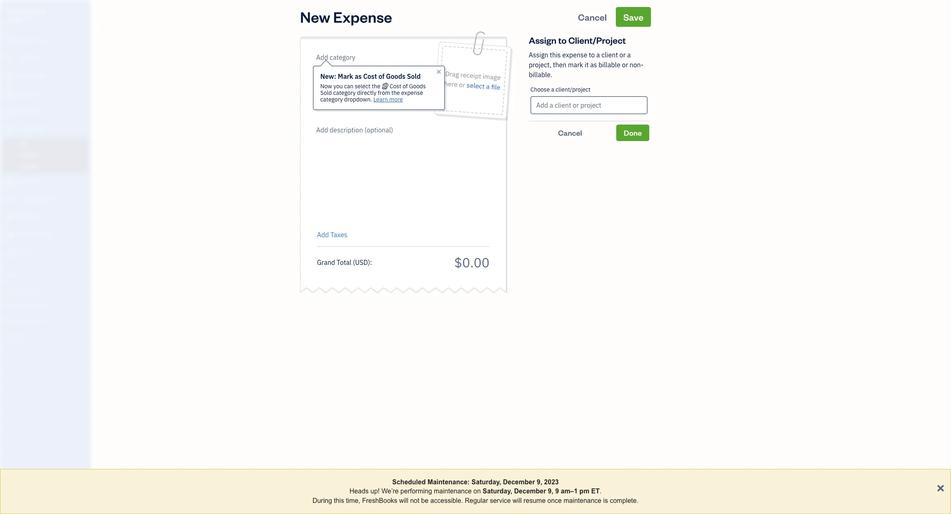 Task type: locate. For each thing, give the bounding box(es) containing it.
Amount (USD) text field
[[454, 254, 490, 271]]

or right the here
[[459, 80, 466, 89]]

cost inside cost of goods sold category directly from the expense category dropdown.
[[390, 83, 402, 90]]

is
[[604, 498, 608, 505]]

select down receipt
[[467, 81, 485, 90]]

category
[[333, 89, 356, 97], [321, 96, 343, 103]]

1 horizontal spatial goods
[[409, 83, 426, 90]]

1 horizontal spatial cost
[[390, 83, 402, 90]]

the right from
[[392, 89, 400, 97]]

0 horizontal spatial to
[[559, 34, 567, 46]]

0 horizontal spatial new
[[7, 7, 19, 15]]

Date in MM/DD/YYYY format text field
[[317, 73, 371, 81]]

goods
[[386, 72, 406, 81], [409, 83, 426, 90]]

now
[[321, 83, 332, 90]]

select
[[467, 81, 485, 90], [355, 83, 371, 90]]

1 vertical spatial this
[[334, 498, 344, 505]]

saturday, up service
[[483, 488, 513, 495]]

it
[[585, 61, 589, 69]]

we're
[[382, 488, 399, 495]]

choose a client/project element
[[529, 80, 650, 121]]

0 horizontal spatial cost
[[363, 72, 377, 81]]

1 horizontal spatial this
[[550, 51, 561, 59]]

1 horizontal spatial expense
[[563, 51, 588, 59]]

cancel
[[578, 11, 607, 23], [558, 128, 582, 138]]

maintenance down maintenance:
[[434, 488, 472, 495]]

sold left close image
[[407, 72, 421, 81]]

a left file
[[486, 82, 490, 91]]

9, left 9
[[548, 488, 554, 495]]

items and services
[[6, 302, 50, 309]]

a up the non-
[[628, 51, 631, 59]]

usd
[[355, 258, 368, 267]]

apps
[[6, 272, 18, 278]]

0 vertical spatial expense
[[563, 51, 588, 59]]

0 vertical spatial sold
[[407, 72, 421, 81]]

select down new: mark as cost of goods sold
[[355, 83, 371, 90]]

× button
[[937, 480, 945, 495]]

1 vertical spatial sold
[[321, 89, 332, 97]]

resume
[[524, 498, 546, 505]]

settings
[[6, 333, 25, 339]]

to down the client/project
[[589, 51, 595, 59]]

close image
[[436, 69, 442, 75]]

this up then
[[550, 51, 561, 59]]

1 horizontal spatial 9,
[[548, 488, 554, 495]]

december
[[503, 479, 535, 486], [514, 488, 546, 495]]

choose
[[531, 86, 550, 93]]

saturday,
[[472, 479, 501, 486], [483, 488, 513, 495]]

1 assign from the top
[[529, 34, 557, 46]]

0 horizontal spatial sold
[[321, 89, 332, 97]]

sold
[[407, 72, 421, 81], [321, 89, 332, 97]]

9,
[[537, 479, 543, 486], [548, 488, 554, 495]]

expense image
[[5, 126, 15, 134]]

to up then
[[559, 34, 567, 46]]

during
[[313, 498, 332, 505]]

as up now you can select the
[[355, 72, 362, 81]]

be
[[421, 498, 429, 505]]

0 vertical spatial goods
[[386, 72, 406, 81]]

cost up more
[[390, 83, 402, 90]]

report image
[[5, 249, 15, 257]]

1 vertical spatial maintenance
[[564, 498, 602, 505]]

0 horizontal spatial goods
[[386, 72, 406, 81]]

the
[[372, 83, 381, 90], [392, 89, 400, 97]]

expense right from
[[401, 89, 423, 97]]

or inside drag receipt image here or
[[459, 80, 466, 89]]

goods up from
[[386, 72, 406, 81]]

goods left the here
[[409, 83, 426, 90]]

assign for assign to client/project
[[529, 34, 557, 46]]

Category text field
[[316, 52, 387, 62]]

maintenance down pm
[[564, 498, 602, 505]]

to inside the assign this expense to a client or a project, then mark it as billable or non- billable.
[[589, 51, 595, 59]]

drag receipt image here or
[[444, 70, 501, 89]]

will
[[399, 498, 409, 505], [513, 498, 522, 505]]

1 horizontal spatial as
[[591, 61, 597, 69]]

×
[[937, 480, 945, 495]]

1 horizontal spatial sold
[[407, 72, 421, 81]]

1 vertical spatial expense
[[401, 89, 423, 97]]

project image
[[5, 178, 15, 186]]

services
[[30, 302, 50, 309]]

of up more
[[403, 83, 408, 90]]

sold left you
[[321, 89, 332, 97]]

cost
[[363, 72, 377, 81], [390, 83, 402, 90]]

this left time,
[[334, 498, 344, 505]]

2 assign from the top
[[529, 51, 549, 59]]

the down new: mark as cost of goods sold
[[372, 83, 381, 90]]

goods inside cost of goods sold category directly from the expense category dropdown.
[[409, 83, 426, 90]]

items
[[6, 302, 19, 309]]

1 horizontal spatial select
[[467, 81, 485, 90]]

of
[[379, 72, 385, 81], [403, 83, 408, 90]]

non-
[[630, 61, 644, 69]]

client/project
[[569, 34, 626, 46]]

0 horizontal spatial the
[[372, 83, 381, 90]]

or
[[620, 51, 626, 59], [622, 61, 628, 69], [459, 80, 466, 89]]

cancel button down add a client or project text box
[[529, 125, 612, 141]]

as
[[591, 61, 597, 69], [355, 72, 362, 81]]

9, left 2023
[[537, 479, 543, 486]]

1 vertical spatial as
[[355, 72, 362, 81]]

team members
[[6, 287, 42, 294]]

1 vertical spatial assign
[[529, 51, 549, 59]]

1 horizontal spatial new
[[300, 7, 330, 26]]

0 horizontal spatial expense
[[401, 89, 423, 97]]

1 horizontal spatial of
[[403, 83, 408, 90]]

heads
[[350, 488, 369, 495]]

expense up mark
[[563, 51, 588, 59]]

× dialog
[[0, 470, 952, 515]]

done button
[[617, 125, 650, 141]]

category down now
[[321, 96, 343, 103]]

new: mark as cost of goods sold
[[321, 72, 421, 81]]

et
[[592, 488, 600, 495]]

1 vertical spatial cost
[[390, 83, 402, 90]]

time,
[[346, 498, 360, 505]]

cost up cost of goods sold category directly from the expense category dropdown. at the top left
[[363, 72, 377, 81]]

company
[[20, 7, 47, 15]]

2 vertical spatial or
[[459, 80, 466, 89]]

of inside cost of goods sold category directly from the expense category dropdown.
[[403, 83, 408, 90]]

cancel up the client/project
[[578, 11, 607, 23]]

cancel button
[[571, 7, 615, 27], [529, 125, 612, 141]]

owner
[[7, 17, 23, 23]]

new for new expense
[[300, 7, 330, 26]]

maintenance
[[434, 488, 472, 495], [564, 498, 602, 505]]

dashboard image
[[5, 37, 15, 45]]

add taxes button
[[317, 230, 348, 240]]

client image
[[5, 55, 15, 63]]

scheduled
[[392, 479, 426, 486]]

assign inside the assign this expense to a client or a project, then mark it as billable or non- billable.
[[529, 51, 549, 59]]

0 vertical spatial as
[[591, 61, 597, 69]]

assign for assign this expense to a client or a project, then mark it as billable or non- billable.
[[529, 51, 549, 59]]

add
[[317, 231, 329, 239]]

image
[[483, 72, 501, 82]]

now you can select the
[[321, 83, 382, 90]]

mark
[[338, 72, 353, 81]]

from
[[378, 89, 390, 97]]

saturday, up on
[[472, 479, 501, 486]]

0 horizontal spatial will
[[399, 498, 409, 505]]

you
[[334, 83, 343, 90]]

money image
[[5, 213, 15, 221]]

will left not
[[399, 498, 409, 505]]

cancel button up the client/project
[[571, 7, 615, 27]]

will right service
[[513, 498, 522, 505]]

0 horizontal spatial this
[[334, 498, 344, 505]]

cancel down add a client or project text box
[[558, 128, 582, 138]]

of up from
[[379, 72, 385, 81]]

assign
[[529, 34, 557, 46], [529, 51, 549, 59]]

billable
[[599, 61, 621, 69]]

assign this expense to a client or a project, then mark it as billable or non- billable.
[[529, 51, 644, 79]]

expense
[[563, 51, 588, 59], [401, 89, 423, 97]]

1 vertical spatial of
[[403, 83, 408, 90]]

learn more
[[374, 96, 403, 103]]

team
[[6, 287, 19, 294]]

1 vertical spatial goods
[[409, 83, 426, 90]]

1 horizontal spatial will
[[513, 498, 522, 505]]

0 horizontal spatial maintenance
[[434, 488, 472, 495]]

or right the client
[[620, 51, 626, 59]]

0 vertical spatial cost
[[363, 72, 377, 81]]

or left the non-
[[622, 61, 628, 69]]

1 horizontal spatial to
[[589, 51, 595, 59]]

0 vertical spatial of
[[379, 72, 385, 81]]

select a file
[[467, 81, 501, 92]]

1 vertical spatial or
[[622, 61, 628, 69]]

0 vertical spatial 9,
[[537, 479, 543, 486]]

new
[[300, 7, 330, 26], [7, 7, 19, 15]]

this
[[550, 51, 561, 59], [334, 498, 344, 505]]

0 vertical spatial assign
[[529, 34, 557, 46]]

done
[[624, 128, 642, 138]]

new inside new company owner
[[7, 7, 19, 15]]

main element
[[0, 0, 112, 515]]

1 vertical spatial to
[[589, 51, 595, 59]]

estimate image
[[5, 72, 15, 81]]

grand total ( usd ):
[[317, 258, 372, 267]]

to
[[559, 34, 567, 46], [589, 51, 595, 59]]

1 horizontal spatial the
[[392, 89, 400, 97]]

as right it
[[591, 61, 597, 69]]

0 vertical spatial this
[[550, 51, 561, 59]]

this inside the assign this expense to a client or a project, then mark it as billable or non- billable.
[[550, 51, 561, 59]]



Task type: vqa. For each thing, say whether or not it's contained in the screenshot.
Learn more
yes



Task type: describe. For each thing, give the bounding box(es) containing it.
and
[[20, 302, 29, 309]]

can
[[344, 83, 354, 90]]

new for new company owner
[[7, 7, 19, 15]]

then
[[553, 61, 567, 69]]

1 vertical spatial 9,
[[548, 488, 554, 495]]

team members link
[[2, 283, 88, 298]]

category down date in mm/dd/yyyy format text box
[[333, 89, 356, 97]]

pm
[[580, 488, 590, 495]]

service
[[490, 498, 511, 505]]

new:
[[321, 72, 336, 81]]

apps link
[[2, 268, 88, 283]]

here
[[444, 79, 458, 89]]

expense inside the assign this expense to a client or a project, then mark it as billable or non- billable.
[[563, 51, 588, 59]]

invoice image
[[5, 90, 15, 98]]

settings link
[[2, 329, 88, 344]]

maintenance:
[[428, 479, 470, 486]]

0 horizontal spatial 9,
[[537, 479, 543, 486]]

0 horizontal spatial select
[[355, 83, 371, 90]]

billable.
[[529, 71, 553, 79]]

1 vertical spatial cancel button
[[529, 125, 612, 141]]

on
[[474, 488, 481, 495]]

1 vertical spatial december
[[514, 488, 546, 495]]

mark
[[568, 61, 584, 69]]

this inside scheduled maintenance: saturday, december 9, 2023 heads up! we're performing maintenance on saturday, december 9, 9 am–1 pm et . during this time, freshbooks will not be accessible. regular service will resume once maintenance is complete.
[[334, 498, 344, 505]]

project,
[[529, 61, 552, 69]]

0 vertical spatial december
[[503, 479, 535, 486]]

a inside select a file
[[486, 82, 490, 91]]

up!
[[371, 488, 380, 495]]

as inside the assign this expense to a client or a project, then mark it as billable or non- billable.
[[591, 61, 597, 69]]

cost of goods sold category directly from the expense category dropdown.
[[321, 83, 426, 103]]

bank
[[6, 318, 18, 324]]

bank connections link
[[2, 314, 88, 328]]

learn more link
[[374, 96, 403, 103]]

Description text field
[[313, 125, 486, 224]]

items and services link
[[2, 299, 88, 313]]

grand
[[317, 258, 335, 267]]

Add a client or project text field
[[532, 97, 647, 114]]

file
[[491, 83, 501, 92]]

9
[[556, 488, 559, 495]]

once
[[548, 498, 562, 505]]

payment image
[[5, 108, 15, 116]]

sold inside cost of goods sold category directly from the expense category dropdown.
[[321, 89, 332, 97]]

regular
[[465, 498, 488, 505]]

0 vertical spatial or
[[620, 51, 626, 59]]

0 vertical spatial maintenance
[[434, 488, 472, 495]]

freshbooks
[[362, 498, 398, 505]]

save
[[624, 11, 644, 23]]

expense
[[333, 7, 392, 26]]

choose a client/project
[[531, 86, 591, 93]]

assign to client/project
[[529, 34, 626, 46]]

connections
[[19, 318, 48, 324]]

drag
[[445, 70, 460, 79]]

0 vertical spatial cancel button
[[571, 7, 615, 27]]

chart image
[[5, 231, 15, 239]]

new expense
[[300, 7, 392, 26]]

bank connections
[[6, 318, 48, 324]]

2023
[[544, 479, 559, 486]]

1 vertical spatial saturday,
[[483, 488, 513, 495]]

a right choose
[[551, 86, 555, 93]]

):
[[368, 258, 372, 267]]

dropdown.
[[344, 96, 372, 103]]

0 horizontal spatial as
[[355, 72, 362, 81]]

1 horizontal spatial maintenance
[[564, 498, 602, 505]]

receipt
[[461, 71, 482, 80]]

2 will from the left
[[513, 498, 522, 505]]

complete.
[[610, 498, 639, 505]]

expense inside cost of goods sold category directly from the expense category dropdown.
[[401, 89, 423, 97]]

(
[[353, 258, 355, 267]]

new company owner
[[7, 7, 47, 23]]

more
[[390, 96, 403, 103]]

scheduled maintenance: saturday, december 9, 2023 heads up! we're performing maintenance on saturday, december 9, 9 am–1 pm et . during this time, freshbooks will not be accessible. regular service will resume once maintenance is complete.
[[313, 479, 639, 505]]

taxes
[[331, 231, 348, 239]]

am–1
[[561, 488, 578, 495]]

learn
[[374, 96, 388, 103]]

accessible.
[[431, 498, 463, 505]]

not
[[410, 498, 420, 505]]

total
[[337, 258, 352, 267]]

members
[[20, 287, 42, 294]]

0 vertical spatial cancel
[[578, 11, 607, 23]]

client/project
[[556, 86, 591, 93]]

0 vertical spatial to
[[559, 34, 567, 46]]

client
[[602, 51, 618, 59]]

the inside cost of goods sold category directly from the expense category dropdown.
[[392, 89, 400, 97]]

add taxes
[[317, 231, 348, 239]]

save button
[[616, 7, 651, 27]]

0 horizontal spatial of
[[379, 72, 385, 81]]

a left the client
[[597, 51, 600, 59]]

0 vertical spatial saturday,
[[472, 479, 501, 486]]

1 vertical spatial cancel
[[558, 128, 582, 138]]

1 will from the left
[[399, 498, 409, 505]]

select inside select a file
[[467, 81, 485, 90]]

select a file button
[[467, 80, 501, 92]]

directly
[[357, 89, 377, 97]]

timer image
[[5, 195, 15, 204]]

performing
[[401, 488, 432, 495]]

.
[[600, 488, 602, 495]]



